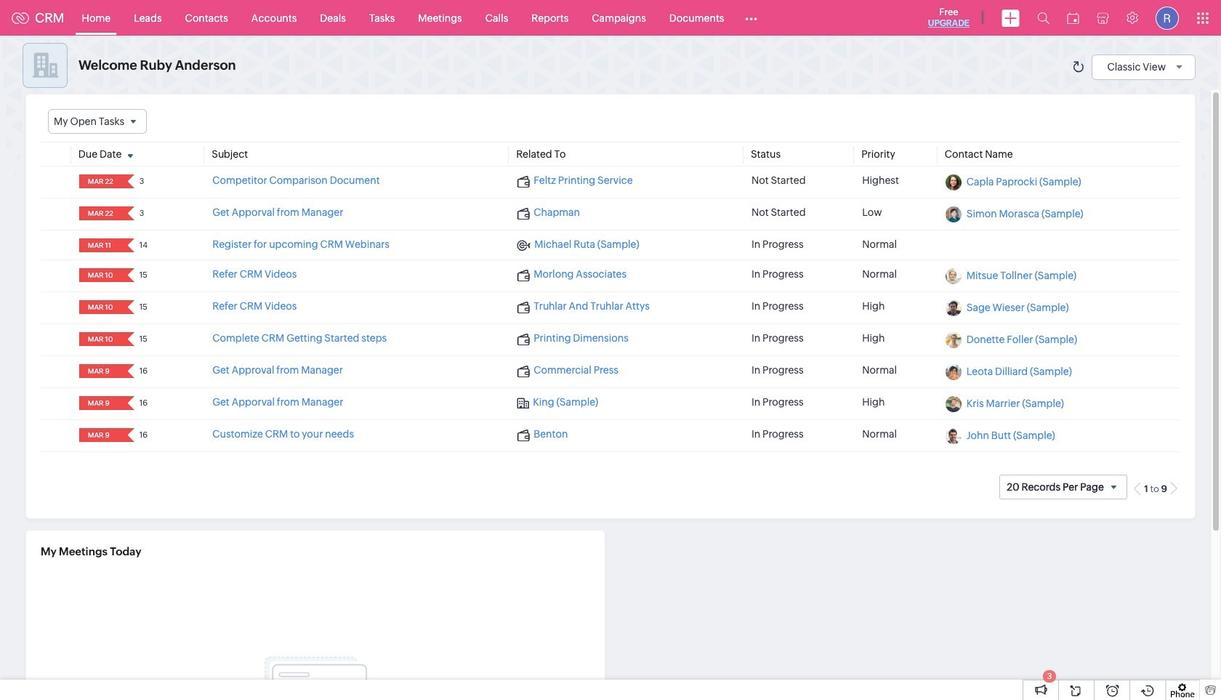 Task type: describe. For each thing, give the bounding box(es) containing it.
search image
[[1038, 12, 1050, 24]]

calendar image
[[1067, 12, 1080, 24]]

profile element
[[1147, 0, 1188, 35]]

profile image
[[1156, 6, 1179, 29]]

logo image
[[12, 12, 29, 24]]

create menu element
[[993, 0, 1029, 35]]



Task type: locate. For each thing, give the bounding box(es) containing it.
Other Modules field
[[736, 6, 767, 29]]

create menu image
[[1002, 9, 1020, 27]]

search element
[[1029, 0, 1059, 36]]

None field
[[48, 109, 147, 134], [84, 175, 118, 188], [84, 207, 118, 220], [84, 239, 118, 252], [84, 268, 118, 282], [84, 300, 118, 314], [84, 332, 118, 346], [84, 364, 118, 378], [84, 396, 118, 410], [84, 428, 118, 442], [48, 109, 147, 134], [84, 175, 118, 188], [84, 207, 118, 220], [84, 239, 118, 252], [84, 268, 118, 282], [84, 300, 118, 314], [84, 332, 118, 346], [84, 364, 118, 378], [84, 396, 118, 410], [84, 428, 118, 442]]



Task type: vqa. For each thing, say whether or not it's contained in the screenshot.
"navigation"
no



